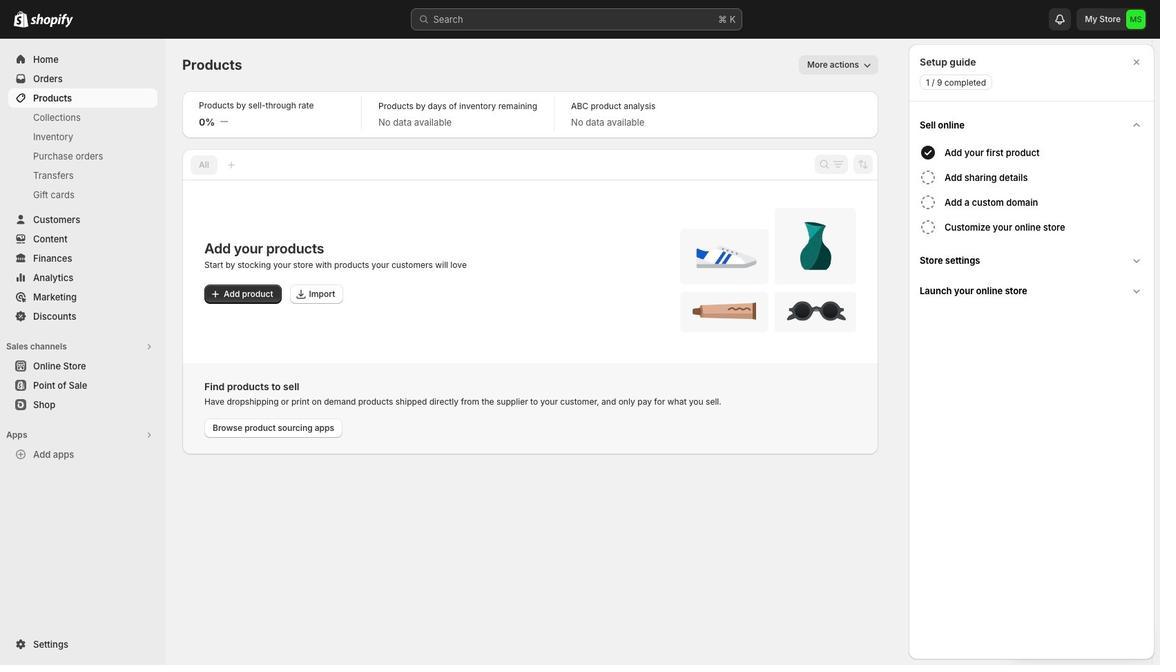 Task type: describe. For each thing, give the bounding box(es) containing it.
shopify image
[[14, 11, 28, 28]]

my store image
[[1126, 10, 1146, 29]]



Task type: locate. For each thing, give the bounding box(es) containing it.
mark add a custom domain as done image
[[920, 194, 936, 211]]

shopify image
[[30, 14, 73, 28]]

mark add sharing details as done image
[[920, 169, 936, 186]]

start by stocking your store with products your customers will love image
[[680, 208, 856, 332]]

dialog
[[909, 44, 1155, 659]]

mark customize your online store as done image
[[920, 219, 936, 235]]



Task type: vqa. For each thing, say whether or not it's contained in the screenshot.
The Remove
no



